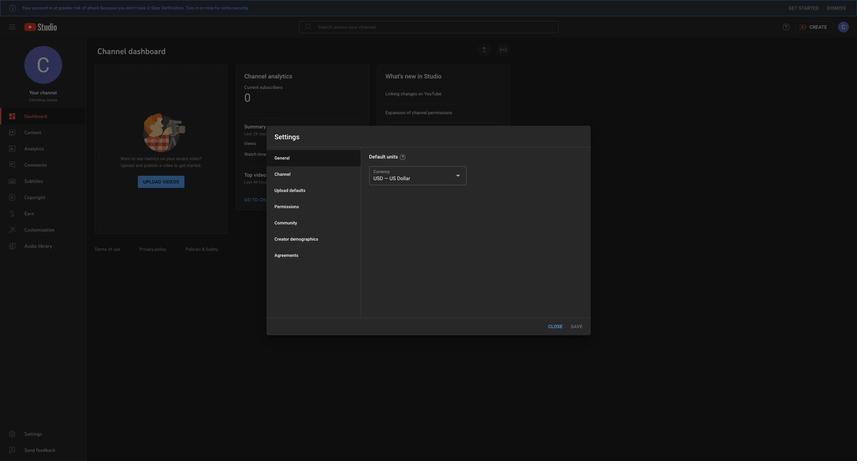 Task type: describe. For each thing, give the bounding box(es) containing it.
watch time (hours)
[[244, 152, 282, 157]]

account image
[[839, 22, 850, 32]]

in
[[418, 73, 423, 80]]

channel for expansion of channel permissions
[[412, 110, 428, 115]]

defaults
[[290, 188, 306, 193]]

tips,
[[402, 281, 411, 287]]

started.
[[187, 163, 202, 168]]

policies
[[186, 247, 201, 252]]

use
[[113, 247, 120, 252]]

0 vertical spatial youtube
[[425, 91, 442, 96]]

comments link
[[0, 157, 86, 173]]

analytics
[[24, 146, 44, 152]]

publish
[[144, 163, 158, 168]]

copyright
[[24, 194, 45, 200]]

terms
[[95, 247, 107, 252]]

want
[[121, 156, 131, 161]]

channel analytics
[[244, 73, 293, 80]]

more
[[444, 281, 456, 287]]

current subscribers 0
[[244, 85, 283, 104]]

settings inside button
[[24, 431, 42, 437]]

step
[[151, 5, 160, 10]]

earn
[[24, 211, 34, 217]]

your for account
[[22, 5, 31, 10]]

save
[[571, 324, 583, 329]]

permissions
[[275, 204, 299, 209]]

terms of use
[[95, 247, 121, 252]]

audio library button
[[0, 238, 86, 254]]

for
[[215, 5, 221, 10]]

your account is at greater risk of attack because you don't have 2-step verification. turn it on now for extra security
[[22, 5, 248, 10]]

1 vertical spatial to
[[174, 163, 178, 168]]

insider
[[489, 273, 504, 279]]

dismiss button
[[825, 2, 849, 14]]

because
[[100, 5, 117, 10]]

watch
[[244, 152, 257, 157]]

close
[[549, 324, 563, 329]]

subtitles button
[[0, 173, 86, 189]]

youtube inside youtube studio has personalized insights, the latest news & insider tips, analytics,           and more
[[353, 273, 373, 279]]

upload for upload videos
[[143, 179, 161, 185]]

upload videos
[[143, 179, 179, 185]]

your for channel
[[29, 90, 39, 96]]

and inside youtube studio has personalized insights, the latest news & insider tips, analytics,           and more
[[435, 281, 443, 287]]

verification.
[[161, 5, 185, 10]]

subtitles
[[24, 178, 43, 184]]

0
[[244, 91, 251, 104]]

units
[[387, 154, 398, 160]]

christina
[[29, 98, 46, 102]]

greater
[[58, 5, 73, 10]]

go to channel analytics
[[244, 197, 308, 203]]

customization button
[[0, 222, 86, 238]]

0 horizontal spatial &
[[202, 247, 205, 252]]

1 horizontal spatial studio
[[424, 73, 442, 80]]

create
[[810, 24, 828, 30]]

audio library
[[24, 243, 52, 249]]

time
[[258, 152, 267, 157]]

linking changes on youtube link
[[386, 85, 502, 104]]

top
[[244, 172, 253, 178]]

settings dialog
[[267, 126, 591, 335]]

of for expansion of channel permissions
[[407, 110, 411, 115]]

currency usd — us dollar
[[374, 169, 411, 182]]

have
[[137, 5, 146, 10]]

close button
[[546, 320, 566, 333]]

days
[[259, 132, 268, 136]]

youtube studio has personalized insights, the latest news & insider tips, analytics,           and more
[[353, 273, 504, 287]]

the
[[449, 273, 457, 279]]

expansion
[[386, 110, 406, 115]]

overa
[[47, 98, 57, 102]]

0 horizontal spatial of
[[82, 5, 86, 10]]

your
[[167, 156, 175, 161]]

& inside youtube studio has personalized insights, the latest news & insider tips, analytics,           and more
[[485, 273, 488, 279]]

see
[[137, 156, 144, 161]]

upload inside want to see metrics on your recent video? upload and publish a video to get started.
[[121, 163, 135, 168]]

0 vertical spatial on
[[200, 5, 205, 10]]

go
[[244, 197, 251, 203]]

analytics button
[[0, 141, 86, 157]]

upload defaults
[[275, 188, 306, 193]]

and inside want to see metrics on your recent video? upload and publish a video to get started.
[[136, 163, 143, 168]]

usd
[[374, 175, 383, 182]]

to for go
[[252, 197, 258, 203]]

default units
[[369, 154, 398, 160]]

customization
[[24, 227, 55, 233]]

news
[[472, 273, 484, 279]]

dashboard button
[[0, 108, 86, 124]]

dollar
[[397, 175, 411, 182]]

hours
[[259, 180, 270, 185]]

upload for upload defaults
[[275, 188, 289, 193]]

started
[[799, 5, 820, 11]]

metrics
[[145, 156, 159, 161]]

default
[[369, 154, 386, 160]]

analytics,
[[412, 281, 433, 287]]

risk
[[74, 5, 81, 10]]



Task type: vqa. For each thing, say whether or not it's contained in the screenshot.
Off
no



Task type: locate. For each thing, give the bounding box(es) containing it.
you
[[118, 5, 125, 10]]

new
[[405, 73, 416, 80]]

security
[[233, 5, 248, 10]]

dashboard link
[[0, 108, 86, 124]]

— for watch time (hours)
[[357, 152, 360, 157]]

1 horizontal spatial channel
[[275, 172, 291, 177]]

to inside go to channel analytics button
[[252, 197, 258, 203]]

agreements
[[275, 253, 299, 258]]

0 vertical spatial channel
[[244, 73, 267, 80]]

analytics inside button
[[283, 197, 308, 203]]

1 vertical spatial your
[[29, 90, 39, 96]]

videos down video
[[163, 179, 179, 185]]

a
[[159, 163, 162, 168]]

2 horizontal spatial to
[[252, 197, 258, 203]]

your channel christina overa
[[29, 90, 57, 102]]

0 vertical spatial videos
[[254, 172, 269, 178]]

on right it
[[200, 5, 205, 10]]

1 vertical spatial videos
[[163, 179, 179, 185]]

current
[[244, 85, 259, 90]]

policy
[[155, 247, 166, 252]]

attack
[[87, 5, 99, 10]]

1 vertical spatial upload
[[143, 179, 161, 185]]

comments
[[24, 162, 47, 168]]

1 horizontal spatial channel
[[259, 197, 281, 203]]

expansion of channel permissions
[[386, 110, 453, 115]]

settings up (hours)
[[275, 133, 300, 141]]

go to channel analytics link
[[236, 194, 369, 206]]

tooltip
[[399, 154, 406, 161]]

studio inside youtube studio has personalized insights, the latest news & insider tips, analytics,           and more
[[374, 273, 389, 279]]

2 vertical spatial upload
[[275, 188, 289, 193]]

1 horizontal spatial of
[[108, 247, 112, 252]]

0 horizontal spatial settings
[[24, 431, 42, 437]]

channel up current
[[244, 73, 267, 80]]

linking
[[386, 91, 400, 96]]

to left see
[[132, 156, 136, 161]]

0 horizontal spatial upload
[[121, 163, 135, 168]]

safety
[[206, 247, 218, 252]]

0 horizontal spatial videos
[[163, 179, 179, 185]]

settings up send
[[24, 431, 42, 437]]

1 vertical spatial of
[[407, 110, 411, 115]]

— for views
[[357, 141, 360, 146]]

summary
[[244, 124, 266, 130]]

1 vertical spatial &
[[485, 273, 488, 279]]

analytics
[[268, 73, 293, 80], [283, 197, 308, 203]]

1 vertical spatial channel
[[412, 110, 428, 115]]

1 vertical spatial channel
[[275, 172, 291, 177]]

1 horizontal spatial videos
[[254, 172, 269, 178]]

videos inside top videos last 48 hours
[[254, 172, 269, 178]]

0 vertical spatial last
[[244, 132, 252, 136]]

it
[[196, 5, 199, 10]]

1 horizontal spatial to
[[174, 163, 178, 168]]

upload down publish
[[143, 179, 161, 185]]

save button
[[569, 320, 586, 333]]

2 last from the top
[[244, 180, 252, 185]]

policies & safety link
[[186, 247, 225, 252]]

content link
[[0, 124, 86, 141]]

0 vertical spatial channel
[[40, 90, 57, 96]]

upload inside button
[[143, 179, 161, 185]]

0 vertical spatial settings
[[275, 133, 300, 141]]

0 horizontal spatial channel
[[244, 73, 267, 80]]

— inside the currency usd — us dollar
[[385, 175, 389, 182]]

create button
[[796, 21, 833, 33]]

1 horizontal spatial &
[[485, 273, 488, 279]]

1 horizontal spatial upload
[[143, 179, 161, 185]]

channel inside menu
[[275, 172, 291, 177]]

of right risk
[[82, 5, 86, 10]]

video?
[[189, 156, 202, 161]]

1 horizontal spatial settings
[[275, 133, 300, 141]]

2 vertical spatial —
[[385, 175, 389, 182]]

privacy policy link
[[140, 247, 173, 252]]

upload inside menu
[[275, 188, 289, 193]]

to left get
[[174, 163, 178, 168]]

summary last 28 days
[[244, 124, 268, 136]]

1 horizontal spatial and
[[435, 281, 443, 287]]

channel up permissions
[[259, 197, 281, 203]]

channel for channel analytics
[[244, 73, 267, 80]]

get started
[[789, 5, 820, 11]]

content
[[24, 129, 41, 136]]

1 horizontal spatial on
[[200, 5, 205, 10]]

to
[[132, 156, 136, 161], [174, 163, 178, 168], [252, 197, 258, 203]]

0 horizontal spatial on
[[160, 156, 165, 161]]

upload up go to channel analytics button
[[275, 188, 289, 193]]

of for terms of use
[[108, 247, 112, 252]]

0 vertical spatial and
[[136, 163, 143, 168]]

videos up hours
[[254, 172, 269, 178]]

recent
[[176, 156, 188, 161]]

1 last from the top
[[244, 132, 252, 136]]

content button
[[0, 124, 86, 141]]

go to channel analytics button
[[242, 194, 310, 206]]

upload down want
[[121, 163, 135, 168]]

studio left the has
[[374, 273, 389, 279]]

last inside top videos last 48 hours
[[244, 180, 252, 185]]

channel for channel
[[275, 172, 291, 177]]

of
[[82, 5, 86, 10], [407, 110, 411, 115], [108, 247, 112, 252]]

0 vertical spatial to
[[132, 156, 136, 161]]

youtube up permissions
[[425, 91, 442, 96]]

settings
[[275, 133, 300, 141], [24, 431, 42, 437]]

0 vertical spatial —
[[357, 141, 360, 146]]

& left safety at the left of page
[[202, 247, 205, 252]]

studio right in
[[424, 73, 442, 80]]

0 vertical spatial of
[[82, 5, 86, 10]]

on up a
[[160, 156, 165, 161]]

—
[[357, 141, 360, 146], [357, 152, 360, 157], [385, 175, 389, 182]]

channel down general
[[275, 172, 291, 177]]

studio
[[424, 73, 442, 80], [374, 273, 389, 279]]

1 vertical spatial studio
[[374, 273, 389, 279]]

comments button
[[0, 157, 86, 173]]

youtube
[[425, 91, 442, 96], [353, 273, 373, 279]]

videos for upload
[[163, 179, 179, 185]]

last inside summary last 28 days
[[244, 132, 252, 136]]

dismiss
[[828, 5, 847, 11]]

2 vertical spatial to
[[252, 197, 258, 203]]

videos inside upload videos button
[[163, 179, 179, 185]]

dashboard
[[24, 113, 47, 119]]

of right expansion
[[407, 110, 411, 115]]

and
[[136, 163, 143, 168], [435, 281, 443, 287]]

earn link
[[0, 206, 86, 222]]

0 horizontal spatial to
[[132, 156, 136, 161]]

insights,
[[429, 273, 448, 279]]

2 horizontal spatial of
[[407, 110, 411, 115]]

permissions
[[429, 110, 453, 115]]

last down top
[[244, 180, 252, 185]]

and down see
[[136, 163, 143, 168]]

channel up overa
[[40, 90, 57, 96]]

channel inside button
[[259, 197, 281, 203]]

earn button
[[0, 206, 86, 222]]

of left use
[[108, 247, 112, 252]]

0 vertical spatial &
[[202, 247, 205, 252]]

menu
[[267, 150, 361, 264]]

settings button
[[0, 426, 86, 442]]

policies & safety
[[186, 247, 219, 252]]

your
[[22, 5, 31, 10], [29, 90, 39, 96]]

channel
[[244, 73, 267, 80], [275, 172, 291, 177]]

last left 28
[[244, 132, 252, 136]]

1 vertical spatial analytics
[[283, 197, 308, 203]]

analytics up subscribers
[[268, 73, 293, 80]]

your inside your channel christina overa
[[29, 90, 39, 96]]

send feedback
[[24, 447, 56, 453]]

your left account
[[22, 5, 31, 10]]

tooltip inside 'settings' dialog
[[399, 154, 406, 161]]

to right go
[[252, 197, 258, 203]]

48
[[253, 180, 258, 185]]

0 vertical spatial your
[[22, 5, 31, 10]]

get
[[179, 163, 186, 168]]

settings inside dialog
[[275, 133, 300, 141]]

1 vertical spatial on
[[419, 91, 423, 96]]

1 vertical spatial youtube
[[353, 273, 373, 279]]

2 vertical spatial channel
[[259, 197, 281, 203]]

0 vertical spatial studio
[[424, 73, 442, 80]]

menu inside 'settings' dialog
[[267, 150, 361, 264]]

top videos last 48 hours
[[244, 172, 270, 185]]

analytics down defaults
[[283, 197, 308, 203]]

& right news
[[485, 273, 488, 279]]

audio
[[24, 243, 37, 249]]

1 vertical spatial —
[[357, 152, 360, 157]]

1 vertical spatial last
[[244, 180, 252, 185]]

1 vertical spatial and
[[435, 281, 443, 287]]

channel inside your channel christina overa
[[40, 90, 57, 96]]

1 vertical spatial settings
[[24, 431, 42, 437]]

channel down linking changes on youtube
[[412, 110, 428, 115]]

2 horizontal spatial upload
[[275, 188, 289, 193]]

don't
[[126, 5, 136, 10]]

channel for go to channel analytics
[[259, 197, 281, 203]]

account
[[32, 5, 48, 10]]

youtube left the has
[[353, 273, 373, 279]]

2 vertical spatial of
[[108, 247, 112, 252]]

menu containing general
[[267, 150, 361, 264]]

videos for top
[[254, 172, 269, 178]]

on right changes
[[419, 91, 423, 96]]

turn
[[186, 5, 195, 10]]

and down insights,
[[435, 281, 443, 287]]

creator
[[275, 237, 289, 242]]

2 horizontal spatial channel
[[412, 110, 428, 115]]

videos
[[254, 172, 269, 178], [163, 179, 179, 185]]

0 horizontal spatial studio
[[374, 273, 389, 279]]

on inside want to see metrics on your recent video? upload and publish a video to get started.
[[160, 156, 165, 161]]

0 vertical spatial analytics
[[268, 73, 293, 80]]

0 horizontal spatial channel
[[40, 90, 57, 96]]

your up christina
[[29, 90, 39, 96]]

what's new in studio
[[386, 73, 442, 80]]

to for want
[[132, 156, 136, 161]]

2 vertical spatial on
[[160, 156, 165, 161]]

what's
[[386, 73, 404, 80]]

terms of use link
[[95, 247, 127, 252]]

christina overa image
[[24, 46, 62, 84]]

now
[[206, 5, 214, 10]]

0 horizontal spatial and
[[136, 163, 143, 168]]

library
[[38, 243, 52, 249]]

has
[[390, 273, 398, 279]]

0 vertical spatial upload
[[121, 163, 135, 168]]

2 horizontal spatial on
[[419, 91, 423, 96]]

1 horizontal spatial youtube
[[425, 91, 442, 96]]

video
[[163, 163, 173, 168]]

0 horizontal spatial youtube
[[353, 273, 373, 279]]

analytics link
[[0, 141, 86, 157]]

28
[[253, 132, 258, 136]]

upload videos button
[[138, 176, 185, 188]]



